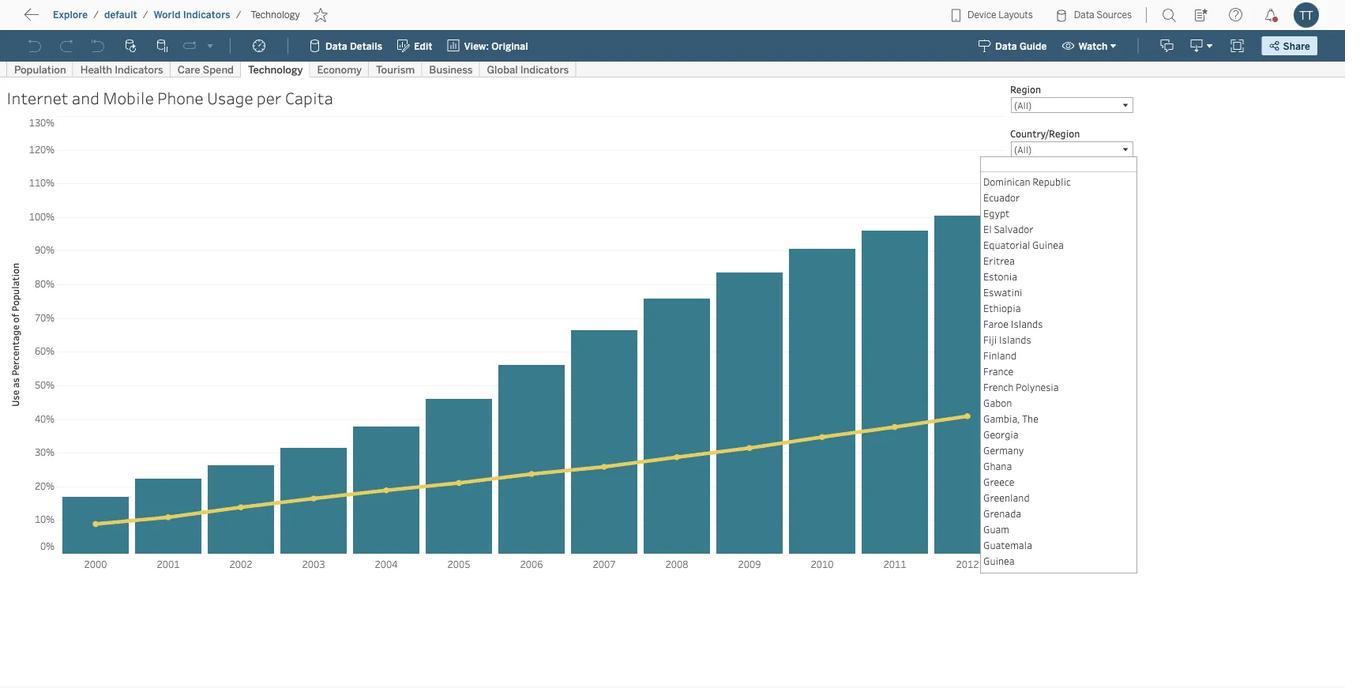 Task type: locate. For each thing, give the bounding box(es) containing it.
/ left world
[[143, 9, 148, 21]]

1 / from the left
[[93, 9, 99, 21]]

2 horizontal spatial /
[[236, 9, 241, 21]]

/ right indicators
[[236, 9, 241, 21]]

explore / default / world indicators /
[[53, 9, 241, 21]]

1 horizontal spatial /
[[143, 9, 148, 21]]

world
[[154, 9, 181, 21]]

skip
[[41, 12, 68, 27]]

2 / from the left
[[143, 9, 148, 21]]

explore link
[[52, 8, 89, 21]]

/ right to
[[93, 9, 99, 21]]

/
[[93, 9, 99, 21], [143, 9, 148, 21], [236, 9, 241, 21]]

content
[[87, 12, 136, 27]]

world indicators link
[[153, 8, 231, 21]]

0 horizontal spatial /
[[93, 9, 99, 21]]

to
[[71, 12, 84, 27]]



Task type: vqa. For each thing, say whether or not it's contained in the screenshot.
3rd '/' from the right
yes



Task type: describe. For each thing, give the bounding box(es) containing it.
indicators
[[183, 9, 230, 21]]

skip to content
[[41, 12, 136, 27]]

technology
[[251, 9, 300, 21]]

3 / from the left
[[236, 9, 241, 21]]

default
[[104, 9, 137, 21]]

explore
[[53, 9, 88, 21]]

default link
[[104, 8, 138, 21]]

skip to content link
[[38, 9, 161, 30]]

technology element
[[246, 9, 305, 21]]



